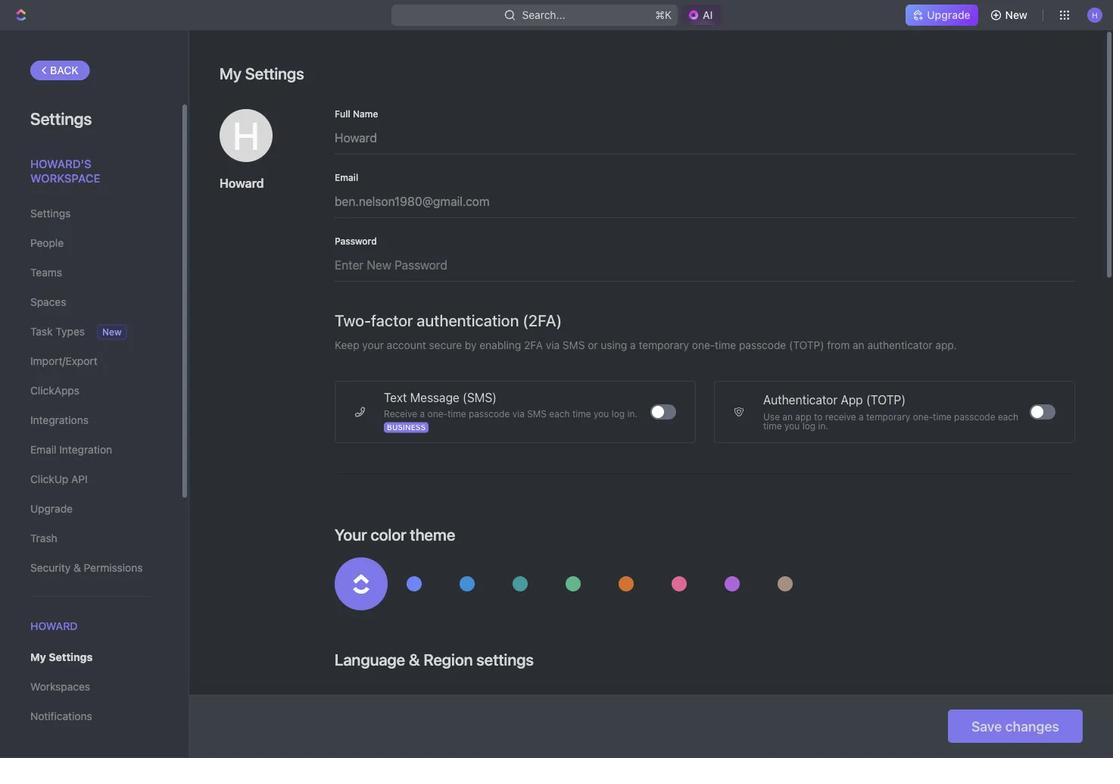 Task type: describe. For each thing, give the bounding box(es) containing it.
full
[[335, 108, 350, 119]]

workspaces
[[30, 681, 90, 693]]

clickup api link
[[30, 467, 151, 492]]

my inside settings element
[[30, 651, 46, 664]]

receive
[[384, 409, 417, 419]]

clickapps
[[30, 384, 79, 397]]

new inside button
[[1005, 9, 1028, 21]]

workspace
[[30, 172, 100, 185]]

howard inside settings element
[[30, 620, 78, 632]]

spaces link
[[30, 289, 151, 315]]

upgrade inside settings element
[[30, 503, 73, 515]]

clickup api
[[30, 473, 88, 485]]

email integration
[[30, 443, 112, 456]]

authenticator app (totp) use an app to receive a temporary one-time passcode each time you log in.
[[763, 393, 1019, 431]]

howard's
[[30, 157, 91, 170]]

ai button
[[681, 5, 722, 26]]

to
[[814, 411, 823, 422]]

settings
[[477, 650, 534, 669]]

log inside authenticator app (totp) use an app to receive a temporary one-time passcode each time you log in.
[[803, 420, 816, 431]]

text
[[384, 390, 407, 404]]

import/export
[[30, 355, 97, 367]]

trash
[[30, 532, 57, 545]]

save changes button
[[948, 710, 1083, 743]]

Enter Username text field
[[335, 118, 1075, 154]]

1 horizontal spatial my
[[220, 64, 242, 83]]

h inside dropdown button
[[1092, 10, 1098, 19]]

Enter Email text field
[[335, 182, 1075, 217]]

spaces
[[30, 296, 66, 308]]

factor
[[371, 311, 413, 329]]

each inside authenticator app (totp) use an app to receive a temporary one-time passcode each time you log in.
[[998, 411, 1019, 422]]

email for email integration
[[30, 443, 56, 456]]

back
[[50, 64, 79, 76]]

trash link
[[30, 526, 151, 551]]

0 vertical spatial temporary
[[639, 339, 689, 351]]

keep your account secure by enabling 2fa via sms or using a temporary one-time passcode (totp) from an authenticator app.
[[335, 339, 957, 351]]

teams link
[[30, 260, 151, 286]]

my settings inside settings element
[[30, 651, 93, 664]]

1 horizontal spatial upgrade
[[927, 9, 971, 21]]

new button
[[984, 3, 1037, 27]]

language for language & region settings
[[335, 650, 405, 669]]

sms inside text message (sms) receive a one-time passcode via sms each time you log in. business
[[527, 409, 547, 419]]

language & region settings
[[335, 650, 534, 669]]

(totp) inside authenticator app (totp) use an app to receive a temporary one-time passcode each time you log in.
[[866, 393, 906, 407]]

clickup
[[30, 473, 68, 485]]

& for language
[[409, 650, 420, 669]]

save changes
[[972, 718, 1060, 734]]

security & permissions link
[[30, 555, 151, 581]]

task
[[30, 325, 53, 338]]

0 horizontal spatial upgrade link
[[30, 496, 151, 522]]

via inside text message (sms) receive a one-time passcode via sms each time you log in. business
[[513, 409, 525, 419]]

an inside authenticator app (totp) use an app to receive a temporary one-time passcode each time you log in.
[[783, 411, 793, 422]]

Enter New Password field
[[335, 245, 1075, 281]]

integrations
[[30, 414, 89, 426]]

or
[[588, 339, 598, 351]]

using
[[601, 339, 627, 351]]

1 horizontal spatial howard
[[220, 176, 264, 190]]

use
[[763, 411, 780, 422]]

types
[[55, 325, 85, 338]]

one- inside authenticator app (totp) use an app to receive a temporary one-time passcode each time you log in.
[[913, 411, 933, 422]]

authenticator
[[763, 393, 838, 407]]

temporary inside authenticator app (totp) use an app to receive a temporary one-time passcode each time you log in.
[[866, 411, 911, 422]]

back link
[[30, 61, 90, 80]]

save
[[972, 718, 1002, 734]]

permissions
[[84, 562, 143, 574]]

region
[[424, 650, 473, 669]]

security & permissions
[[30, 562, 143, 574]]

receive
[[825, 411, 856, 422]]

h button
[[1083, 3, 1107, 27]]

search...
[[522, 9, 565, 21]]

integration
[[59, 443, 112, 456]]

each inside text message (sms) receive a one-time passcode via sms each time you log in. business
[[549, 409, 570, 419]]

log inside text message (sms) receive a one-time passcode via sms each time you log in. business
[[612, 409, 625, 419]]

& for security
[[73, 562, 81, 574]]

people link
[[30, 230, 151, 256]]

authentication
[[417, 311, 519, 329]]

import/export link
[[30, 348, 151, 374]]

business
[[387, 423, 426, 432]]

(2fa)
[[523, 311, 562, 329]]



Task type: locate. For each thing, give the bounding box(es) containing it.
1 horizontal spatial sms
[[563, 339, 585, 351]]

0 vertical spatial via
[[546, 339, 560, 351]]

0 vertical spatial language
[[335, 650, 405, 669]]

1 vertical spatial my
[[30, 651, 46, 664]]

my settings
[[220, 64, 304, 83], [30, 651, 93, 664]]

in. right app
[[818, 420, 829, 431]]

upgrade
[[927, 9, 971, 21], [30, 503, 73, 515]]

you inside authenticator app (totp) use an app to receive a temporary one-time passcode each time you log in.
[[785, 420, 800, 431]]

authenticator
[[868, 339, 933, 351]]

0 vertical spatial &
[[73, 562, 81, 574]]

passcode
[[739, 339, 786, 351], [469, 409, 510, 419], [954, 411, 996, 422]]

0 horizontal spatial you
[[594, 409, 609, 419]]

1 vertical spatial howard
[[30, 620, 78, 632]]

0 horizontal spatial howard
[[30, 620, 78, 632]]

settings
[[245, 64, 304, 83], [30, 108, 92, 128], [30, 207, 71, 220], [49, 651, 93, 664]]

your
[[362, 339, 384, 351]]

1 vertical spatial in.
[[818, 420, 829, 431]]

2 horizontal spatial one-
[[913, 411, 933, 422]]

people
[[30, 237, 64, 249]]

passcode inside text message (sms) receive a one-time passcode via sms each time you log in. business
[[469, 409, 510, 419]]

in.
[[627, 409, 638, 419], [818, 420, 829, 431]]

in. down keep your account secure by enabling 2fa via sms or using a temporary one-time passcode (totp) from an authenticator app.
[[627, 409, 638, 419]]

& left region
[[409, 650, 420, 669]]

secure
[[429, 339, 462, 351]]

0 horizontal spatial passcode
[[469, 409, 510, 419]]

0 vertical spatial h
[[1092, 10, 1098, 19]]

1 horizontal spatial email
[[335, 172, 358, 183]]

from
[[827, 339, 850, 351]]

email up 'clickup'
[[30, 443, 56, 456]]

(totp)
[[789, 339, 824, 351], [866, 393, 906, 407]]

an left app
[[783, 411, 793, 422]]

1 horizontal spatial you
[[785, 420, 800, 431]]

settings link
[[30, 201, 151, 226]]

0 horizontal spatial an
[[783, 411, 793, 422]]

0 vertical spatial log
[[612, 409, 625, 419]]

by
[[465, 339, 477, 351]]

0 horizontal spatial upgrade
[[30, 503, 73, 515]]

h
[[1092, 10, 1098, 19], [233, 113, 260, 158]]

0 horizontal spatial via
[[513, 409, 525, 419]]

color
[[371, 525, 406, 544]]

security
[[30, 562, 71, 574]]

2 horizontal spatial a
[[859, 411, 864, 422]]

you inside text message (sms) receive a one-time passcode via sms each time you log in. business
[[594, 409, 609, 419]]

0 vertical spatial (totp)
[[789, 339, 824, 351]]

1 vertical spatial language
[[335, 697, 381, 708]]

0 vertical spatial my settings
[[220, 64, 304, 83]]

log down using
[[612, 409, 625, 419]]

temporary right receive at bottom
[[866, 411, 911, 422]]

0 horizontal spatial email
[[30, 443, 56, 456]]

integrations link
[[30, 407, 151, 433]]

sms down 2fa
[[527, 409, 547, 419]]

(totp) left from
[[789, 339, 824, 351]]

password
[[335, 236, 377, 246]]

&
[[73, 562, 81, 574], [409, 650, 420, 669]]

keep
[[335, 339, 359, 351]]

email for email
[[335, 172, 358, 183]]

a down app
[[859, 411, 864, 422]]

1 vertical spatial &
[[409, 650, 420, 669]]

message
[[410, 390, 460, 404]]

⌘k
[[655, 9, 672, 21]]

0 horizontal spatial each
[[549, 409, 570, 419]]

1 horizontal spatial (totp)
[[866, 393, 906, 407]]

1 horizontal spatial &
[[409, 650, 420, 669]]

my
[[220, 64, 242, 83], [30, 651, 46, 664]]

a right using
[[630, 339, 636, 351]]

1 horizontal spatial one-
[[692, 339, 715, 351]]

new inside settings element
[[102, 327, 122, 337]]

0 horizontal spatial &
[[73, 562, 81, 574]]

0 vertical spatial my
[[220, 64, 242, 83]]

1 vertical spatial (totp)
[[866, 393, 906, 407]]

app
[[841, 393, 863, 407]]

in. inside authenticator app (totp) use an app to receive a temporary one-time passcode each time you log in.
[[818, 420, 829, 431]]

1 horizontal spatial h
[[1092, 10, 1098, 19]]

api
[[71, 473, 88, 485]]

notifications
[[30, 710, 92, 723]]

2fa
[[524, 339, 543, 351]]

& inside settings element
[[73, 562, 81, 574]]

1 horizontal spatial an
[[853, 339, 865, 351]]

a inside authenticator app (totp) use an app to receive a temporary one-time passcode each time you log in.
[[859, 411, 864, 422]]

upgrade link
[[906, 5, 978, 26], [30, 496, 151, 522]]

theme
[[410, 525, 455, 544]]

1 vertical spatial email
[[30, 443, 56, 456]]

0 horizontal spatial in.
[[627, 409, 638, 419]]

language for language
[[335, 697, 381, 708]]

app
[[795, 411, 812, 422]]

0 horizontal spatial (totp)
[[789, 339, 824, 351]]

1 horizontal spatial new
[[1005, 9, 1028, 21]]

clickapps link
[[30, 378, 151, 404]]

an
[[853, 339, 865, 351], [783, 411, 793, 422]]

app.
[[936, 339, 957, 351]]

0 horizontal spatial my
[[30, 651, 46, 664]]

a
[[630, 339, 636, 351], [420, 409, 425, 419], [859, 411, 864, 422]]

in. inside text message (sms) receive a one-time passcode via sms each time you log in. business
[[627, 409, 638, 419]]

upgrade link down the 'clickup api' link
[[30, 496, 151, 522]]

email down full
[[335, 172, 358, 183]]

1 vertical spatial log
[[803, 420, 816, 431]]

your color theme
[[335, 525, 455, 544]]

email inside settings element
[[30, 443, 56, 456]]

1 horizontal spatial upgrade link
[[906, 5, 978, 26]]

name
[[353, 108, 378, 119]]

notifications link
[[30, 704, 151, 729]]

1 horizontal spatial in.
[[818, 420, 829, 431]]

0 vertical spatial email
[[335, 172, 358, 183]]

1 vertical spatial upgrade
[[30, 503, 73, 515]]

text message (sms) receive a one-time passcode via sms each time you log in. business
[[384, 390, 638, 432]]

0 horizontal spatial h
[[233, 113, 260, 158]]

a down message
[[420, 409, 425, 419]]

time
[[715, 339, 736, 351], [448, 409, 466, 419], [573, 409, 591, 419], [933, 411, 952, 422], [763, 420, 782, 431]]

log down authenticator
[[803, 420, 816, 431]]

0 horizontal spatial my settings
[[30, 651, 93, 664]]

upgrade link left new button
[[906, 5, 978, 26]]

one- inside text message (sms) receive a one-time passcode via sms each time you log in. business
[[428, 409, 448, 419]]

via right 2fa
[[546, 339, 560, 351]]

two-factor authentication (2fa)
[[335, 311, 562, 329]]

upgrade down 'clickup'
[[30, 503, 73, 515]]

1 vertical spatial sms
[[527, 409, 547, 419]]

two-
[[335, 311, 371, 329]]

1 language from the top
[[335, 650, 405, 669]]

temporary right using
[[639, 339, 689, 351]]

account
[[387, 339, 426, 351]]

1 vertical spatial you
[[785, 420, 800, 431]]

1 horizontal spatial my settings
[[220, 64, 304, 83]]

1 horizontal spatial log
[[803, 420, 816, 431]]

0 vertical spatial upgrade
[[927, 9, 971, 21]]

1 vertical spatial new
[[102, 327, 122, 337]]

0 vertical spatial new
[[1005, 9, 1028, 21]]

you
[[594, 409, 609, 419], [785, 420, 800, 431]]

teams
[[30, 266, 62, 279]]

1 vertical spatial an
[[783, 411, 793, 422]]

1 horizontal spatial a
[[630, 339, 636, 351]]

you down or
[[594, 409, 609, 419]]

an right from
[[853, 339, 865, 351]]

0 vertical spatial you
[[594, 409, 609, 419]]

howard
[[220, 176, 264, 190], [30, 620, 78, 632]]

1 vertical spatial my settings
[[30, 651, 93, 664]]

0 horizontal spatial sms
[[527, 409, 547, 419]]

enabling
[[480, 339, 521, 351]]

available on business plans or higher element
[[384, 422, 429, 433]]

0 vertical spatial in.
[[627, 409, 638, 419]]

0 horizontal spatial a
[[420, 409, 425, 419]]

1 vertical spatial temporary
[[866, 411, 911, 422]]

1 vertical spatial h
[[233, 113, 260, 158]]

0 vertical spatial howard
[[220, 176, 264, 190]]

full name
[[335, 108, 378, 119]]

0 horizontal spatial new
[[102, 327, 122, 337]]

changes
[[1005, 718, 1060, 734]]

0 vertical spatial upgrade link
[[906, 5, 978, 26]]

email integration link
[[30, 437, 151, 463]]

2 horizontal spatial passcode
[[954, 411, 996, 422]]

0 vertical spatial sms
[[563, 339, 585, 351]]

you right "use"
[[785, 420, 800, 431]]

1 horizontal spatial via
[[546, 339, 560, 351]]

task types
[[30, 325, 85, 338]]

0 horizontal spatial temporary
[[639, 339, 689, 351]]

via
[[546, 339, 560, 351], [513, 409, 525, 419]]

0 vertical spatial an
[[853, 339, 865, 351]]

1 vertical spatial via
[[513, 409, 525, 419]]

my settings link
[[30, 645, 151, 670]]

howard's workspace
[[30, 157, 100, 185]]

your
[[335, 525, 367, 544]]

temporary
[[639, 339, 689, 351], [866, 411, 911, 422]]

1 horizontal spatial each
[[998, 411, 1019, 422]]

0 horizontal spatial one-
[[428, 409, 448, 419]]

passcode inside authenticator app (totp) use an app to receive a temporary one-time passcode each time you log in.
[[954, 411, 996, 422]]

2 language from the top
[[335, 697, 381, 708]]

(totp) right app
[[866, 393, 906, 407]]

a inside text message (sms) receive a one-time passcode via sms each time you log in. business
[[420, 409, 425, 419]]

sms left or
[[563, 339, 585, 351]]

upgrade left new button
[[927, 9, 971, 21]]

1 horizontal spatial passcode
[[739, 339, 786, 351]]

1 vertical spatial upgrade link
[[30, 496, 151, 522]]

language
[[335, 650, 405, 669], [335, 697, 381, 708]]

settings element
[[0, 30, 189, 758]]

& right 'security'
[[73, 562, 81, 574]]

via down 2fa
[[513, 409, 525, 419]]

0 horizontal spatial log
[[612, 409, 625, 419]]

each
[[549, 409, 570, 419], [998, 411, 1019, 422]]

ai
[[703, 9, 713, 21]]

1 horizontal spatial temporary
[[866, 411, 911, 422]]

sms
[[563, 339, 585, 351], [527, 409, 547, 419]]

(sms)
[[463, 390, 497, 404]]

workspaces link
[[30, 674, 151, 700]]

one-
[[692, 339, 715, 351], [428, 409, 448, 419], [913, 411, 933, 422]]

log
[[612, 409, 625, 419], [803, 420, 816, 431]]

email
[[335, 172, 358, 183], [30, 443, 56, 456]]



Task type: vqa. For each thing, say whether or not it's contained in the screenshot.
integration
yes



